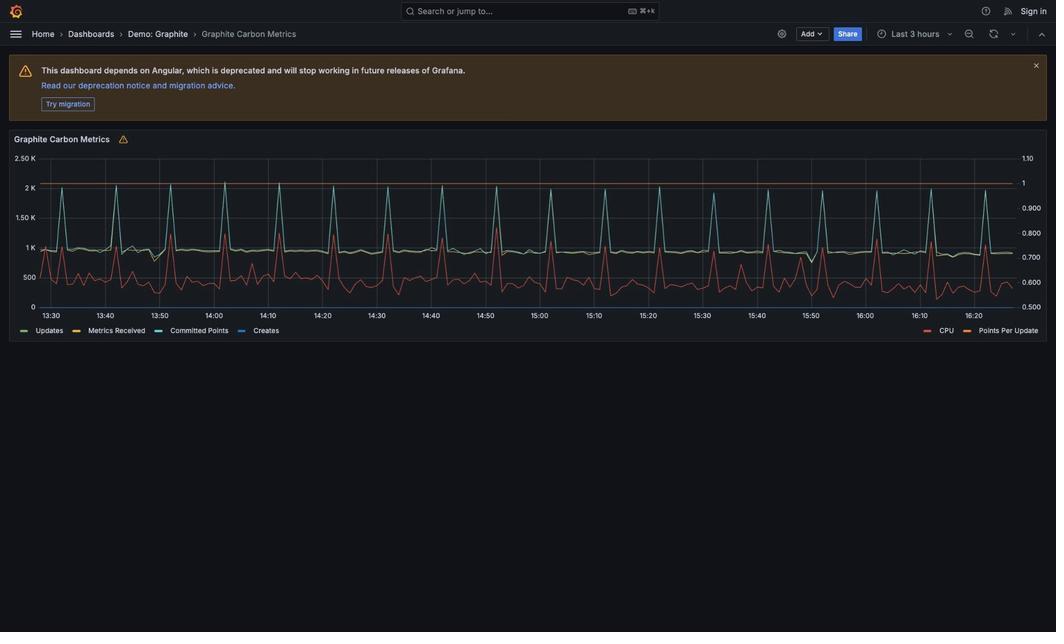 Task type: describe. For each thing, give the bounding box(es) containing it.
close alert image
[[1032, 61, 1041, 70]]

zoom out time range image
[[964, 29, 974, 39]]

news image
[[1004, 6, 1014, 16]]

open menu image
[[9, 27, 23, 41]]

auto refresh turned off. choose refresh time interval image
[[1009, 29, 1018, 38]]



Task type: locate. For each thing, give the bounding box(es) containing it.
dashboard settings image
[[777, 29, 787, 39]]

grafana image
[[9, 4, 23, 18]]

this dashboard depends on angular, which is deprecated and will stop working in future releases of grafana. alert
[[9, 55, 1047, 120]]

refresh dashboard image
[[989, 29, 999, 39]]

help image
[[981, 6, 991, 16]]



Task type: vqa. For each thing, say whether or not it's contained in the screenshot.
Auto refresh turned off. Choose refresh time interval icon on the right
yes



